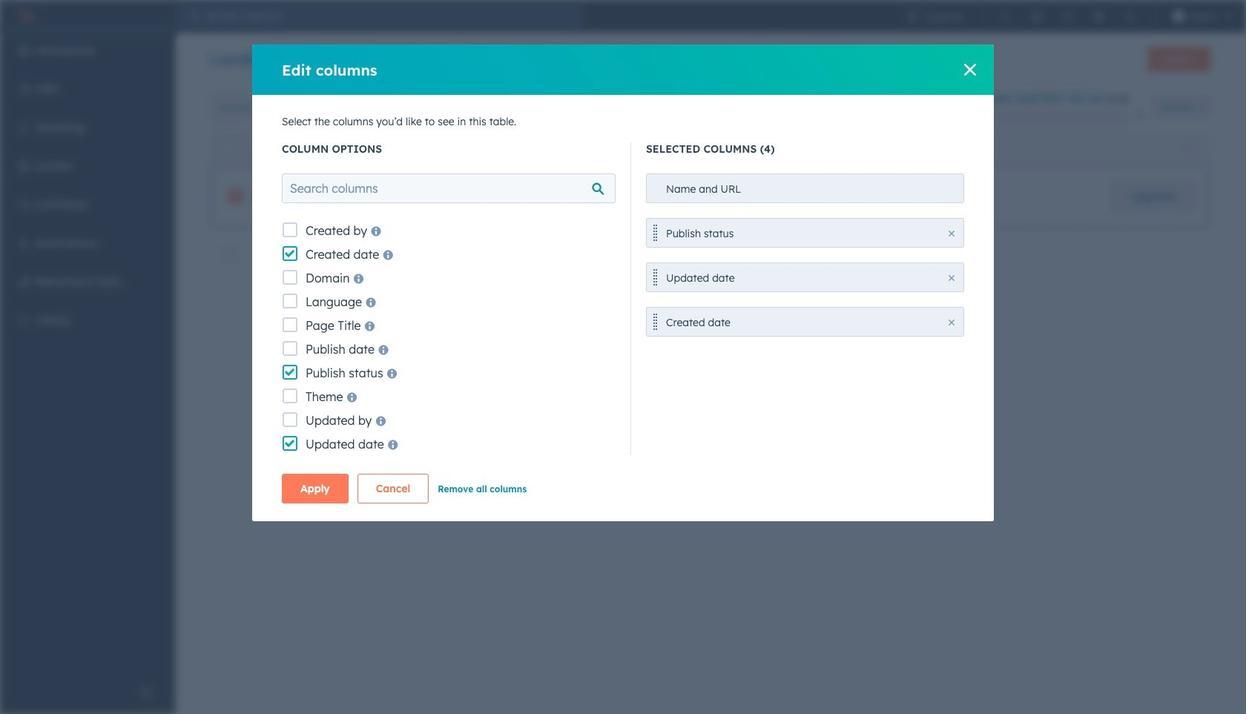 Task type: vqa. For each thing, say whether or not it's contained in the screenshot.
the left menu
yes



Task type: locate. For each thing, give the bounding box(es) containing it.
0 vertical spatial close image
[[1136, 111, 1144, 120]]

1 horizontal spatial press to sort. element
[[1187, 143, 1192, 155]]

Search columns search field
[[282, 174, 616, 203]]

progress bar
[[971, 111, 984, 123]]

close image
[[1136, 111, 1144, 120], [949, 231, 955, 237]]

press to sort. image
[[1187, 143, 1192, 153]]

1 vertical spatial close image
[[949, 275, 955, 281]]

1 horizontal spatial close image
[[1136, 111, 1144, 120]]

settings image
[[1093, 10, 1105, 22]]

1 horizontal spatial menu
[[898, 0, 1238, 33]]

Search HubSpot search field
[[199, 4, 583, 28]]

close image
[[965, 64, 976, 76], [949, 275, 955, 281], [949, 320, 955, 326]]

menu
[[898, 0, 1238, 33], [0, 33, 175, 677]]

press to sort. element
[[704, 143, 709, 155], [1187, 143, 1192, 155]]

banner
[[211, 43, 1211, 77]]

notifications image
[[1125, 10, 1136, 22]]

0 horizontal spatial press to sort. element
[[704, 143, 709, 155]]

1 vertical spatial close image
[[949, 231, 955, 237]]

dialog
[[252, 45, 994, 522]]

0 horizontal spatial close image
[[949, 231, 955, 237]]



Task type: describe. For each thing, give the bounding box(es) containing it.
0 vertical spatial close image
[[965, 64, 976, 76]]

0 horizontal spatial menu
[[0, 33, 175, 677]]

marketplaces image
[[1031, 10, 1043, 22]]

howard n/a image
[[1173, 10, 1185, 22]]

press to sort. image
[[704, 143, 709, 153]]

pagination navigation
[[592, 300, 726, 320]]

1 press to sort. element from the left
[[704, 143, 709, 155]]

2 vertical spatial close image
[[949, 320, 955, 326]]

2 press to sort. element from the left
[[1187, 143, 1192, 155]]

Search content search field
[[211, 93, 433, 122]]

help image
[[1062, 10, 1074, 22]]



